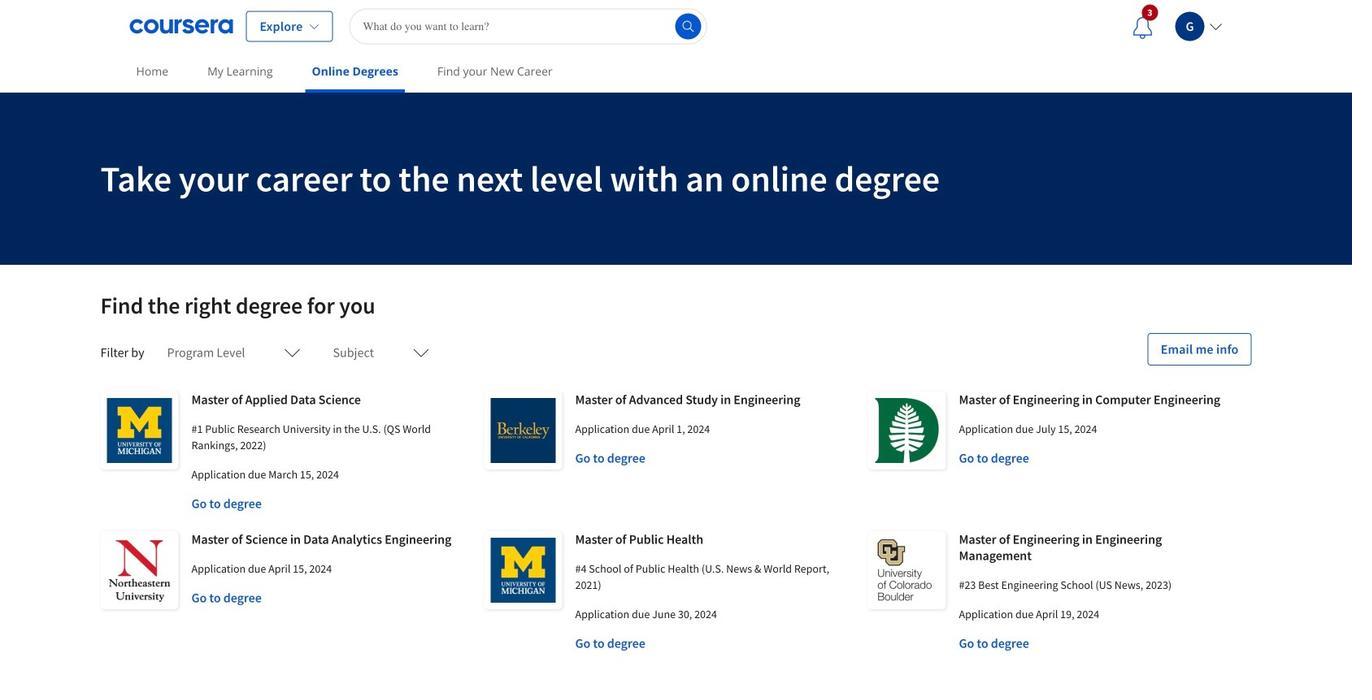Task type: describe. For each thing, give the bounding box(es) containing it.
coursera image
[[130, 13, 233, 39]]

dartmouth college image
[[868, 392, 946, 470]]

What do you want to learn? text field
[[349, 9, 707, 44]]



Task type: vqa. For each thing, say whether or not it's contained in the screenshot.
bottom ON
no



Task type: locate. For each thing, give the bounding box(es) containing it.
university of colorado boulder image
[[868, 532, 946, 610]]

1 horizontal spatial university of michigan image
[[484, 532, 562, 610]]

university of michigan image
[[100, 392, 178, 470], [484, 532, 562, 610]]

None search field
[[349, 9, 707, 44]]

1 vertical spatial university of michigan image
[[484, 532, 562, 610]]

0 vertical spatial university of michigan image
[[100, 392, 178, 470]]

university of california, berkeley image
[[484, 392, 562, 470]]

0 horizontal spatial university of michigan image
[[100, 392, 178, 470]]

northeastern university image
[[100, 532, 178, 610]]



